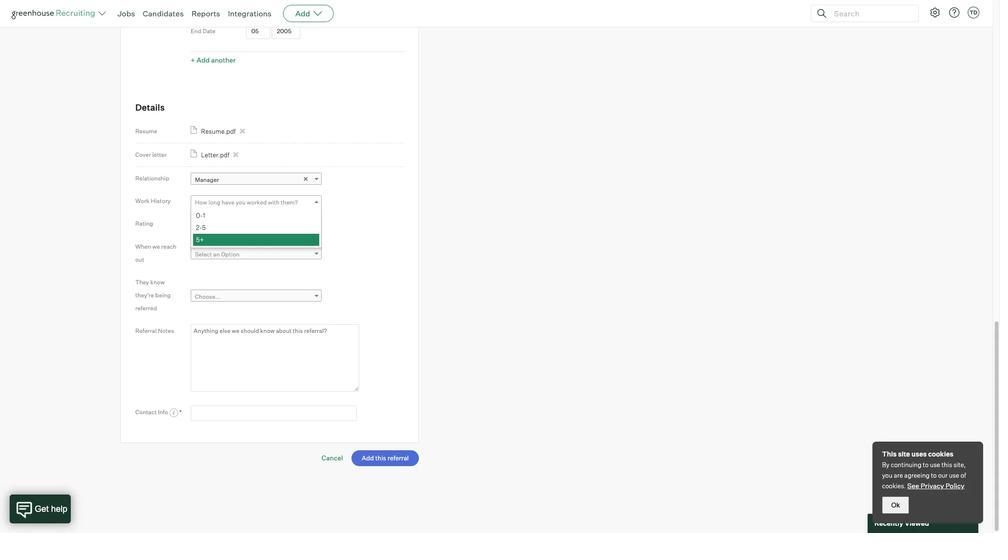 Task type: locate. For each thing, give the bounding box(es) containing it.
ok button
[[882, 497, 909, 514]]

agreeing
[[904, 472, 930, 480]]

how
[[195, 199, 207, 206], [195, 222, 207, 229]]

resume.pdf
[[201, 128, 236, 135]]

0 horizontal spatial to
[[923, 461, 929, 469]]

1 how from the top
[[195, 199, 207, 206]]

Search text field
[[832, 7, 910, 20]]

td button
[[966, 5, 981, 20]]

viewed
[[905, 520, 929, 528]]

1 mm text field from the top
[[246, 2, 270, 17]]

to left our
[[931, 472, 937, 480]]

0 vertical spatial add
[[295, 9, 310, 18]]

cancel
[[322, 454, 343, 462]]

1 horizontal spatial add
[[295, 9, 310, 18]]

recently
[[875, 520, 903, 528]]

candidates
[[143, 9, 184, 18]]

we
[[152, 243, 160, 250]]

you left rate
[[226, 222, 236, 229]]

they know they're being referred
[[135, 279, 171, 312]]

yyyy text field for start date
[[272, 2, 300, 17]]

worked
[[247, 199, 267, 206]]

details
[[135, 102, 165, 113]]

2 how from the top
[[195, 222, 207, 229]]

this for rate
[[249, 222, 259, 229]]

date
[[206, 6, 218, 13], [203, 28, 216, 35]]

work history
[[135, 198, 171, 205]]

relationship
[[135, 175, 169, 182]]

start date
[[191, 6, 218, 13]]

site,
[[954, 461, 966, 469]]

0 vertical spatial date
[[206, 6, 218, 13]]

letter
[[152, 151, 167, 158]]

manager
[[195, 176, 219, 184]]

you right have
[[236, 199, 246, 206]]

this up our
[[942, 461, 952, 469]]

0 vertical spatial you
[[236, 199, 246, 206]]

referred
[[135, 305, 157, 312]]

you down by
[[882, 472, 893, 480]]

0 horizontal spatial use
[[930, 461, 940, 469]]

1 vertical spatial yyyy text field
[[272, 23, 300, 39]]

1 vertical spatial use
[[949, 472, 959, 480]]

how long have you worked with them?
[[195, 199, 298, 206]]

use
[[930, 461, 940, 469], [949, 472, 959, 480]]

letter.pdf
[[201, 151, 229, 159]]

1 horizontal spatial use
[[949, 472, 959, 480]]

cookies
[[928, 450, 954, 458]]

1 yyyy text field from the top
[[272, 2, 300, 17]]

0-1 2-5 5+
[[196, 212, 206, 244]]

this
[[882, 450, 897, 458]]

referral
[[135, 327, 157, 335]]

None submit
[[352, 451, 419, 467]]

use down cookies
[[930, 461, 940, 469]]

0 horizontal spatial add
[[197, 56, 210, 64]]

2 mm text field from the top
[[246, 23, 270, 39]]

add
[[295, 9, 310, 18], [197, 56, 210, 64]]

use left of
[[949, 472, 959, 480]]

td
[[970, 9, 978, 16]]

how left long
[[195, 199, 207, 206]]

0 vertical spatial mm text field
[[246, 2, 270, 17]]

to
[[923, 461, 929, 469], [931, 472, 937, 480]]

to down 'uses'
[[923, 461, 929, 469]]

contact
[[135, 409, 157, 416]]

0 horizontal spatial this
[[249, 222, 259, 229]]

2 vertical spatial you
[[882, 472, 893, 480]]

None file field
[[12, 485, 133, 496], [0, 498, 122, 508], [12, 485, 133, 496], [0, 498, 122, 508]]

you inside "link"
[[236, 199, 246, 206]]

this
[[249, 222, 259, 229], [942, 461, 952, 469]]

being
[[155, 292, 171, 299]]

1 vertical spatial date
[[203, 28, 216, 35]]

how inside "link"
[[195, 199, 207, 206]]

cookies.
[[882, 483, 906, 490]]

5
[[202, 224, 206, 232]]

1 vertical spatial this
[[942, 461, 952, 469]]

this site uses cookies
[[882, 450, 954, 458]]

0 vertical spatial this
[[249, 222, 259, 229]]

0 vertical spatial how
[[195, 199, 207, 206]]

0 vertical spatial to
[[923, 461, 929, 469]]

date right end
[[203, 28, 216, 35]]

mm text field for start date
[[246, 2, 270, 17]]

2-
[[196, 224, 202, 232]]

0 vertical spatial yyyy text field
[[272, 2, 300, 17]]

1 horizontal spatial to
[[931, 472, 937, 480]]

*
[[179, 409, 182, 416]]

None text field
[[191, 406, 357, 421]]

this for use
[[942, 461, 952, 469]]

of
[[961, 472, 966, 480]]

MM text field
[[246, 2, 270, 17], [246, 23, 270, 39]]

another
[[211, 56, 236, 64]]

how down 0- at the top
[[195, 222, 207, 229]]

an
[[213, 251, 220, 258]]

are
[[894, 472, 903, 480]]

configure image
[[929, 7, 941, 18]]

history
[[151, 198, 171, 205]]

privacy
[[921, 482, 944, 490]]

1 vertical spatial how
[[195, 222, 207, 229]]

2 yyyy text field from the top
[[272, 23, 300, 39]]

date right the start
[[206, 6, 218, 13]]

uses
[[912, 450, 927, 458]]

1 vertical spatial add
[[197, 56, 210, 64]]

1 vertical spatial mm text field
[[246, 23, 270, 39]]

contact info
[[135, 409, 169, 416]]

candidates link
[[143, 9, 184, 18]]

person?
[[260, 222, 282, 229]]

1 horizontal spatial this
[[942, 461, 952, 469]]

you
[[236, 199, 246, 206], [226, 222, 236, 229], [882, 472, 893, 480]]

long
[[209, 199, 220, 206]]

this right rate
[[249, 222, 259, 229]]

this inside by continuing to use this site, you are agreeing to our use of cookies.
[[942, 461, 952, 469]]

cover
[[135, 151, 151, 158]]

YYYY text field
[[272, 2, 300, 17], [272, 23, 300, 39]]



Task type: describe. For each thing, give the bounding box(es) containing it.
integrations link
[[228, 9, 272, 18]]

cancel link
[[322, 454, 343, 462]]

jobs
[[118, 9, 135, 18]]

them?
[[281, 199, 298, 206]]

select an option
[[195, 251, 240, 258]]

1 vertical spatial to
[[931, 472, 937, 480]]

reach
[[161, 243, 176, 250]]

notes
[[158, 327, 174, 335]]

you inside by continuing to use this site, you are agreeing to our use of cookies.
[[882, 472, 893, 480]]

how for how long have you worked with them?
[[195, 199, 207, 206]]

see
[[907, 482, 919, 490]]

cover letter
[[135, 151, 167, 158]]

choose... link
[[191, 290, 322, 304]]

work
[[135, 198, 150, 205]]

Referral Notes text field
[[191, 324, 359, 392]]

recently viewed
[[875, 520, 929, 528]]

rating
[[135, 220, 153, 228]]

by continuing to use this site, you are agreeing to our use of cookies.
[[882, 461, 966, 490]]

+ add another link
[[191, 56, 236, 64]]

0 vertical spatial use
[[930, 461, 940, 469]]

how long have you worked with them? link
[[191, 196, 322, 210]]

select an option link
[[191, 248, 322, 262]]

resume
[[135, 128, 157, 135]]

option
[[221, 251, 240, 258]]

jobs link
[[118, 9, 135, 18]]

education element
[[191, 0, 404, 67]]

add inside popup button
[[295, 9, 310, 18]]

greenhouse recruiting image
[[12, 8, 98, 19]]

td button
[[968, 7, 979, 18]]

select
[[195, 251, 212, 258]]

date for end date
[[203, 28, 216, 35]]

start
[[191, 6, 204, 13]]

our
[[938, 472, 948, 480]]

have
[[222, 199, 235, 206]]

how would you rate this person?
[[195, 222, 282, 229]]

yyyy text field for end date
[[272, 23, 300, 39]]

see privacy policy
[[907, 482, 965, 490]]

reports
[[191, 9, 220, 18]]

add button
[[283, 5, 334, 22]]

see privacy policy link
[[907, 482, 965, 490]]

they
[[135, 279, 149, 286]]

mm text field for end date
[[246, 23, 270, 39]]

ok
[[891, 502, 900, 509]]

end
[[191, 28, 201, 35]]

0-
[[196, 212, 203, 220]]

out
[[135, 256, 144, 263]]

integrations
[[228, 9, 272, 18]]

+ add another
[[191, 56, 236, 64]]

with
[[268, 199, 280, 206]]

rate
[[237, 222, 248, 229]]

they're
[[135, 292, 154, 299]]

continuing
[[891, 461, 922, 469]]

1 vertical spatial you
[[226, 222, 236, 229]]

by
[[882, 461, 890, 469]]

end date
[[191, 28, 216, 35]]

date for start date
[[206, 6, 218, 13]]

choose...
[[195, 293, 221, 300]]

how for how would you rate this person?
[[195, 222, 207, 229]]

+
[[191, 56, 195, 64]]

add inside education element
[[197, 56, 210, 64]]

policy
[[946, 482, 965, 490]]

would
[[209, 222, 225, 229]]

when we reach out
[[135, 243, 176, 263]]

info
[[158, 409, 168, 416]]

reports link
[[191, 9, 220, 18]]

when
[[135, 243, 151, 250]]

how would you rate this person? link
[[191, 219, 322, 232]]

referral notes
[[135, 327, 174, 335]]

manager link
[[191, 173, 322, 187]]

site
[[898, 450, 910, 458]]

know
[[150, 279, 165, 286]]

1
[[203, 212, 205, 220]]

5+
[[196, 236, 204, 244]]



Task type: vqa. For each thing, say whether or not it's contained in the screenshot.
Add
yes



